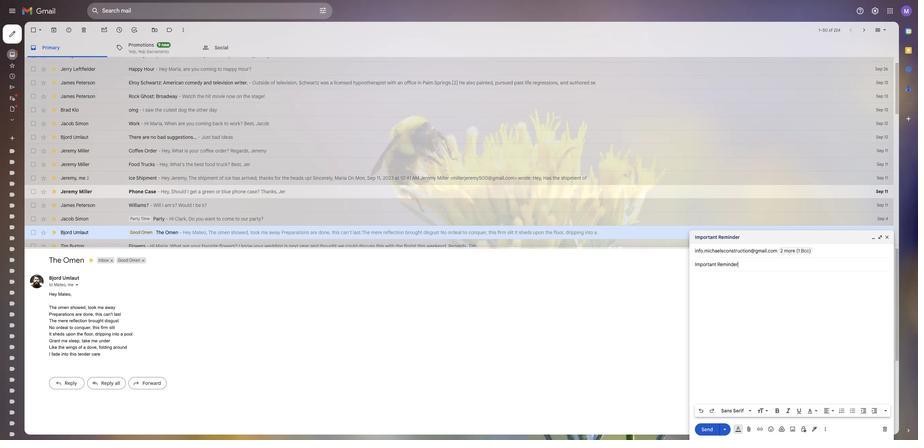 Task type: describe. For each thing, give the bounding box(es) containing it.
can't inside row
[[341, 230, 352, 236]]

2 shipment from the left
[[562, 175, 582, 181]]

there
[[129, 134, 141, 140]]

more send options image
[[722, 427, 729, 434]]

springs.[2]
[[435, 80, 458, 86]]

what for hey,
[[172, 148, 184, 154]]

the right jeremy,
[[189, 175, 197, 181]]

omg - i saw the cutest dog the other day
[[129, 107, 217, 113]]

good for good omen the omen - hey mateo, the omen showed, took me away preparations are done, this can't last the mere reflection brought disgust no ordeal to conquer, this firm slit it sheds upon the floor, dripping into a
[[130, 230, 141, 235]]

the down hey mateo,
[[49, 306, 57, 311]]

inbox button
[[97, 258, 110, 264]]

sans
[[722, 409, 733, 415]]

florist
[[404, 243, 417, 250]]

away inside the omen showed, took me away preparations are done, this can't last the mere reflection brought disgust no ordeal to conquer, this firm slit it sheds upon the floor, dripping into a pool grant me sleep, take me under like the wings of a dove, folding around i fade into this tender care
[[105, 306, 115, 311]]

party?
[[250, 216, 264, 222]]

1 vertical spatial best,
[[231, 162, 242, 168]]

your right "know"
[[254, 243, 264, 250]]

- right hour
[[156, 66, 158, 72]]

hey down do
[[183, 230, 191, 236]]

forward link
[[129, 378, 167, 390]]

no inside the omen showed, took me away preparations are done, this can't last the mere reflection brought disgust no ordeal to conquer, this firm slit it sheds upon the floor, dripping into a pool grant me sleep, take me under like the wings of a dove, folding around i fade into this tender care
[[49, 326, 55, 331]]

outside
[[253, 80, 270, 86]]

insert files using drive image
[[779, 427, 786, 433]]

done, inside the omen showed, took me away preparations are done, this can't last the mere reflection brought disgust no ordeal to conquer, this firm slit it sheds upon the floor, dripping into a pool grant me sleep, take me under like the wings of a dove, folding around i fade into this tender care
[[83, 312, 94, 317]]

1 for makeup - hey maria, can i borrow your makeup? sincerely, sunny
[[887, 53, 889, 58]]

promotions, 9 new messages, tab
[[111, 38, 197, 57]]

- right order
[[158, 148, 161, 154]]

i inside the omen showed, took me away preparations are done, this can't last the mere reflection brought disgust no ordeal to conquer, this firm slit it sheds upon the floor, dripping into a pool grant me sleep, take me under like the wings of a dove, folding around i fade into this tender care
[[49, 352, 50, 357]]

pool
[[124, 332, 133, 337]]

- left just
[[198, 134, 200, 140]]

good for good omen
[[118, 258, 128, 263]]

food
[[129, 162, 140, 168]]

- left will
[[150, 203, 152, 209]]

jacob simon for 10th row from the bottom of the the omen main content
[[61, 121, 89, 127]]

numbered list ‪(⌘⇧7)‬ image
[[839, 408, 846, 415]]

1 vertical spatial regards,
[[449, 243, 468, 250]]

12 row from the top
[[25, 199, 894, 212]]

0 vertical spatial ordeal
[[448, 230, 462, 236]]

1 vertical spatial mateo,
[[58, 292, 72, 297]]

2 12 from the top
[[885, 135, 889, 140]]

reply link
[[49, 378, 85, 390]]

are left 'favorite'
[[183, 243, 190, 250]]

0 horizontal spatial ,
[[66, 283, 67, 288]]

add to tasks image
[[131, 27, 138, 33]]

heads
[[291, 175, 304, 181]]

green
[[202, 189, 215, 195]]

upon inside row
[[534, 230, 545, 236]]

mere inside the omen showed, took me away preparations are done, this can't last the mere reflection brought disgust no ordeal to conquer, this firm slit it sheds upon the floor, dripping into a pool grant me sleep, take me under like the wings of a dove, folding around i fade into this tender care
[[58, 319, 68, 324]]

favorite
[[202, 243, 218, 250]]

hit
[[206, 93, 211, 100]]

maria, for can
[[160, 53, 174, 59]]

the down want
[[209, 230, 217, 236]]

hi for when
[[145, 121, 149, 127]]

maria, up american
[[169, 66, 182, 72]]

watch
[[182, 93, 196, 100]]

when
[[165, 121, 177, 127]]

grant
[[49, 339, 60, 344]]

8 row from the top
[[25, 144, 894, 158]]

omen down clark, on the left of the page
[[165, 230, 178, 236]]

are left no
[[143, 134, 150, 140]]

has
[[544, 175, 552, 181]]

primary tab
[[25, 38, 110, 57]]

authored
[[570, 80, 590, 86]]

dripping inside the omen showed, took me away preparations are done, this can't last the mere reflection brought disgust no ordeal to conquer, this firm slit it sheds upon the floor, dripping into a pool grant me sleep, take me under like the wings of a dove, folding around i fade into this tender care
[[95, 332, 111, 337]]

james for williams? - will i am's? would i be's?
[[61, 203, 75, 209]]

williams?
[[129, 203, 149, 209]]

insert signature image
[[812, 427, 819, 433]]

i right will
[[162, 203, 164, 209]]

- down clark, on the left of the page
[[180, 230, 182, 236]]

- right flowers
[[147, 243, 149, 250]]

discard draft ‪(⌘⇧d)‬ image
[[882, 427, 889, 433]]

ordeal inside the omen showed, took me away preparations are done, this can't last the mere reflection brought disgust no ordeal to conquer, this firm slit it sheds upon the floor, dripping into a pool grant me sleep, take me under like the wings of a dove, folding around i fade into this tender care
[[56, 326, 68, 331]]

0 vertical spatial into
[[586, 230, 594, 236]]

11 for jeremy
[[886, 148, 889, 153]]

peterson for elroy
[[76, 80, 95, 86]]

more formatting options image
[[883, 408, 890, 415]]

i right can
[[185, 53, 186, 59]]

work?
[[230, 121, 243, 127]]

hey left jeremy,
[[162, 175, 170, 181]]

serif
[[734, 409, 744, 415]]

1 horizontal spatial disgust
[[424, 230, 440, 236]]

omen for the omen
[[63, 256, 84, 265]]

done, inside row
[[319, 230, 331, 236]]

omen for good omen the omen - hey mateo, the omen showed, took me away preparations are done, this can't last the mere reflection brought disgust no ordeal to conquer, this firm slit it sheds upon the floor, dripping into a
[[141, 230, 153, 235]]

sep 13 for schwartz
[[877, 80, 889, 85]]

11,
[[377, 175, 382, 181]]

i
[[143, 107, 144, 113]]

0 vertical spatial best,
[[244, 121, 255, 127]]

hey down mateo
[[49, 292, 57, 297]]

13 for stage!
[[885, 94, 889, 99]]

wings
[[66, 345, 77, 351]]

hey, for hey, what is your coffee order? regards, jeremy
[[162, 148, 171, 154]]

james for elroy schwartz: american comedy and television writer. - outside of television, schwartz was a licensed hypnotherapist with an office in palm springs.[2] he also painted, pursued past life regressions, and authored se
[[61, 80, 75, 86]]

can't inside the omen showed, took me away preparations are done, this can't last the mere reflection brought disgust no ordeal to conquer, this firm slit it sheds upon the floor, dripping into a pool grant me sleep, take me under like the wings of a dove, folding around i fade into this tender care
[[104, 312, 113, 317]]

2 tim from the left
[[469, 243, 477, 250]]

1 horizontal spatial mere
[[371, 230, 382, 236]]

conquer, inside the omen showed, took me away preparations are done, this can't last the mere reflection brought disgust no ordeal to conquer, this firm slit it sheds upon the floor, dripping into a pool grant me sleep, take me under like the wings of a dove, folding around i fade into this tender care
[[74, 326, 91, 331]]

26
[[884, 66, 889, 72]]

phone
[[232, 189, 246, 195]]

3 row from the top
[[25, 76, 894, 90]]

row containing sunny side
[[25, 49, 894, 62]]

bjord for sep 12
[[61, 134, 72, 140]]

simon for 13th row from the top of the the omen main content
[[75, 216, 89, 222]]

flowers?
[[219, 243, 238, 250]]

0 horizontal spatial is
[[185, 148, 188, 154]]

regressions,
[[533, 80, 559, 86]]

toggle confidential mode image
[[801, 427, 808, 433]]

burton
[[70, 243, 84, 250]]

trucks
[[141, 162, 155, 168]]

sep for hey maria, are you coming to happy hour?
[[876, 66, 883, 72]]

7 row from the top
[[25, 131, 894, 144]]

palm
[[423, 80, 434, 86]]

jacob up tim burton
[[61, 216, 74, 222]]

office
[[405, 80, 417, 86]]

television,
[[277, 80, 298, 86]]

1 horizontal spatial took
[[251, 230, 260, 236]]

life
[[525, 80, 532, 86]]

0 vertical spatial slit
[[508, 230, 514, 236]]

2 sunny from the left
[[257, 53, 270, 59]]

no
[[151, 134, 156, 140]]

reply for reply all
[[101, 381, 114, 387]]

dog
[[178, 107, 187, 113]]

insert link ‪(⌘k)‬ image
[[757, 427, 764, 433]]

0 vertical spatial ,
[[76, 175, 78, 181]]

last inside row
[[353, 230, 361, 236]]

- right trucks
[[156, 162, 159, 168]]

your right 'borrow'
[[204, 53, 213, 59]]

upon inside the omen showed, took me away preparations are done, this can't last the mere reflection brought disgust no ordeal to conquer, this firm slit it sheds upon the floor, dripping into a pool grant me sleep, take me under like the wings of a dove, folding around i fade into this tender care
[[66, 332, 76, 337]]

am's?
[[165, 203, 177, 209]]

1 horizontal spatial party
[[153, 216, 165, 222]]

1 shipment from the left
[[198, 175, 218, 181]]

hey, for hey, should i get a green or blue phone case? thanks, jer
[[161, 189, 170, 195]]

sep 4 for hi clark, do you want to come to our party?
[[878, 217, 889, 222]]

1 horizontal spatial brought
[[406, 230, 423, 236]]

omen inside row
[[218, 230, 230, 236]]

blue
[[222, 189, 231, 195]]

we
[[338, 243, 345, 250]]

sans serif option
[[721, 408, 748, 415]]

coffee order - hey, what is your coffee order? regards, jeremy
[[129, 148, 267, 154]]

omen inside the omen showed, took me away preparations are done, this can't last the mere reflection brought disgust no ordeal to conquer, this firm slit it sheds upon the floor, dripping into a pool grant me sleep, take me under like the wings of a dove, folding around i fade into this tender care
[[58, 306, 69, 311]]

tab list containing promotions
[[25, 38, 900, 57]]

rock ghost: broadway - watch the hit movie now on the stage!
[[129, 93, 265, 100]]

should
[[171, 189, 186, 195]]

around
[[113, 345, 127, 351]]

underline ‪(⌘u)‬ image
[[797, 409, 803, 415]]

your left coffee
[[189, 148, 199, 154]]

james peterson for williams?
[[61, 203, 95, 209]]

1 happy from the left
[[129, 66, 143, 72]]

2 vertical spatial bjord
[[49, 276, 61, 282]]

in
[[418, 80, 422, 86]]

Message Body text field
[[696, 275, 889, 403]]

good omen
[[118, 258, 140, 263]]

day
[[209, 107, 217, 113]]

- left watch
[[179, 93, 181, 100]]

1 for flowers - hi maria, what are your favorite flowers? i know your wedding is next year and thought we could discuss this with the florist this weekend. regards, tim
[[887, 244, 889, 249]]

2 inside jeremy , me 2
[[87, 176, 89, 181]]

1 horizontal spatial sincerely,
[[313, 175, 334, 181]]

truck?
[[217, 162, 230, 168]]

1 bad from the left
[[158, 134, 166, 140]]

2 vertical spatial umlaut
[[63, 276, 79, 282]]

1 horizontal spatial jer
[[279, 189, 286, 195]]

close image
[[885, 235, 891, 240]]

- right shipment on the top of page
[[158, 175, 160, 181]]

0 horizontal spatial jer
[[243, 162, 250, 168]]

1 horizontal spatial firm
[[498, 230, 507, 236]]

maria, for what
[[156, 243, 169, 250]]

broadway
[[156, 93, 178, 100]]

jacob right the work?
[[256, 121, 270, 127]]

indent more ‪(⌘])‬ image
[[872, 408, 879, 415]]

row containing jerry leftfielder
[[25, 62, 894, 76]]

be's?
[[196, 203, 207, 209]]

floor, inside row
[[554, 230, 565, 236]]

hey, left has at right top
[[533, 175, 543, 181]]

sep for hey, what's the best food truck? best, jer
[[878, 162, 885, 167]]

klo
[[72, 107, 79, 113]]

order?
[[215, 148, 230, 154]]

i left be's?
[[193, 203, 194, 209]]

undo ‪(⌘z)‬ image
[[698, 408, 705, 415]]

info.michaelsconstruction@gmail.com
[[696, 248, 778, 254]]

slit inside the omen showed, took me away preparations are done, this can't last the mere reflection brought disgust no ordeal to conquer, this firm slit it sheds upon the floor, dripping into a pool grant me sleep, take me under like the wings of a dove, folding around i fade into this tender care
[[109, 326, 115, 331]]

other
[[196, 107, 208, 113]]

2 horizontal spatial hi
[[169, 216, 174, 222]]

hi for what
[[150, 243, 155, 250]]

tim burton
[[61, 243, 84, 250]]

are up "comedy"
[[183, 66, 190, 72]]

food trucks - hey, what's the best food truck? best, jer
[[129, 162, 250, 168]]

side
[[75, 53, 85, 59]]

6 row from the top
[[25, 117, 894, 131]]

williams? - will i am's? would i be's?
[[129, 203, 207, 209]]

sep 11 for arrived,
[[878, 176, 889, 181]]

reply all
[[101, 381, 120, 387]]

bjord umlaut for sep 12
[[61, 134, 89, 140]]

settings image
[[872, 7, 880, 15]]

social tab
[[197, 38, 283, 57]]

firm inside the omen showed, took me away preparations are done, this can't last the mere reflection brought disgust no ordeal to conquer, this firm slit it sheds upon the floor, dripping into a pool grant me sleep, take me under like the wings of a dove, folding around i fade into this tender care
[[101, 326, 108, 331]]

report spam image
[[65, 27, 72, 33]]

on
[[348, 175, 355, 181]]

1 horizontal spatial is
[[285, 243, 288, 250]]

hey mateo,
[[49, 292, 72, 297]]

are up flowers - hi maria, what are your favorite flowers? i know your wedding is next year and thought we could discuss this with the florist this weekend. regards, tim
[[311, 230, 318, 236]]

at
[[395, 175, 399, 181]]

food
[[205, 162, 215, 168]]

jeremy,
[[171, 175, 188, 181]]

makeup - hey maria, can i borrow your makeup? sincerely, sunny
[[129, 53, 270, 59]]

yelp,
[[129, 49, 137, 54]]

13 row from the top
[[25, 212, 894, 226]]

support image
[[857, 7, 865, 15]]

good omen the omen - hey mateo, the omen showed, took me away preparations are done, this can't last the mere reflection brought disgust no ordeal to conquer, this firm slit it sheds upon the floor, dripping into a
[[130, 230, 598, 236]]

am
[[412, 175, 420, 181]]

borrow
[[187, 53, 202, 59]]

best
[[194, 162, 204, 168]]

american
[[163, 80, 184, 86]]

james for rock ghost: broadway - watch the hit movie now on the stage!
[[61, 93, 75, 100]]

1 horizontal spatial showed,
[[231, 230, 249, 236]]

are right when
[[178, 121, 185, 127]]

redo ‪(⌘y)‬ image
[[709, 408, 716, 415]]

mon,
[[356, 175, 366, 181]]

0 vertical spatial dripping
[[566, 230, 584, 236]]

the omen main content
[[25, 22, 900, 441]]

11 for jer
[[886, 162, 889, 167]]

1 horizontal spatial it
[[515, 230, 518, 236]]

new
[[162, 42, 170, 47]]

11 for arrived,
[[886, 176, 889, 181]]

224
[[834, 27, 841, 33]]

saw
[[145, 107, 154, 113]]

james peterson for elroy schwartz: american comedy and television writer.
[[61, 80, 95, 86]]

0 horizontal spatial sincerely,
[[235, 53, 256, 59]]

3 sep 13 from the top
[[877, 107, 889, 113]]

row containing brad klo
[[25, 103, 894, 117]]

social
[[215, 44, 228, 51]]

(1
[[797, 248, 801, 254]]

9 row from the top
[[25, 158, 894, 172]]

phone
[[129, 189, 144, 195]]

2 bad from the left
[[212, 134, 220, 140]]

jerry leftfielder
[[61, 66, 96, 72]]

4 row from the top
[[25, 90, 894, 103]]

0 vertical spatial reflection
[[384, 230, 404, 236]]

1 horizontal spatial into
[[112, 332, 119, 337]]

1 sunny from the left
[[61, 53, 74, 59]]

sans serif
[[722, 409, 744, 415]]

peterson for williams?
[[76, 203, 95, 209]]

- down williams? - will i am's? would i be's?
[[166, 216, 168, 222]]

coffee
[[129, 148, 143, 154]]

move to image
[[151, 27, 158, 33]]



Task type: vqa. For each thing, say whether or not it's contained in the screenshot.
hypnotherapist
yes



Task type: locate. For each thing, give the bounding box(es) containing it.
with left florist
[[386, 243, 395, 250]]

no up 'weekend.'
[[441, 230, 447, 236]]

the down tim burton
[[49, 256, 62, 265]]

0 horizontal spatial into
[[61, 352, 69, 357]]

to inside the omen showed, took me away preparations are done, this can't last the mere reflection brought disgust no ordeal to conquer, this firm slit it sheds upon the floor, dripping into a pool grant me sleep, take me under like the wings of a dove, folding around i fade into this tender care
[[70, 326, 73, 331]]

done, up the thought
[[319, 230, 331, 236]]

archive image
[[50, 27, 57, 33]]

the down will
[[156, 230, 164, 236]]

mateo
[[54, 283, 66, 288]]

13 for schwartz
[[885, 80, 889, 85]]

2 vertical spatial you
[[196, 216, 204, 222]]

sincerely,
[[235, 53, 256, 59], [313, 175, 334, 181]]

main menu image
[[8, 7, 16, 15]]

reflection
[[384, 230, 404, 236], [69, 319, 87, 324]]

row
[[25, 49, 894, 62], [25, 62, 894, 76], [25, 76, 894, 90], [25, 90, 894, 103], [25, 103, 894, 117], [25, 117, 894, 131], [25, 131, 894, 144], [25, 144, 894, 158], [25, 158, 894, 172], [25, 172, 894, 185], [25, 185, 894, 199], [25, 199, 894, 212], [25, 212, 894, 226], [25, 226, 894, 240], [25, 240, 894, 253]]

james peterson for rock ghost: broadway
[[61, 93, 95, 100]]

preparations down hey mateo,
[[49, 312, 74, 317]]

2 peterson from the top
[[76, 93, 95, 100]]

tab list
[[900, 22, 919, 416], [25, 38, 900, 57]]

showed, inside the omen showed, took me away preparations are done, this can't last the mere reflection brought disgust no ordeal to conquer, this firm slit it sheds upon the floor, dripping into a pool grant me sleep, take me under like the wings of a dove, folding around i fade into this tender care
[[70, 306, 87, 311]]

thanks
[[259, 175, 274, 181]]

umlaut up 'burton'
[[73, 230, 89, 236]]

mateo, down to mateo , me
[[58, 292, 72, 297]]

bjord down brad
[[61, 134, 72, 140]]

you down the dog
[[186, 121, 194, 127]]

peterson down jeremy , me 2
[[76, 203, 95, 209]]

sacramento
[[147, 49, 169, 54]]

and up hit
[[204, 80, 212, 86]]

1 horizontal spatial away
[[269, 230, 280, 236]]

1 james from the top
[[61, 80, 75, 86]]

1 horizontal spatial mateo,
[[193, 230, 208, 236]]

sep 11
[[878, 148, 889, 153], [878, 162, 889, 167], [878, 176, 889, 181], [877, 189, 889, 194], [878, 203, 889, 208]]

sep for hey, what is your coffee order? regards, jeremy
[[878, 148, 885, 153]]

sheds inside the omen showed, took me away preparations are done, this can't last the mere reflection brought disgust no ordeal to conquer, this firm slit it sheds upon the floor, dripping into a pool grant me sleep, take me under like the wings of a dove, folding around i fade into this tender care
[[53, 332, 65, 337]]

umlaut down the klo
[[73, 134, 89, 140]]

ideas
[[222, 134, 233, 140]]

order
[[145, 148, 157, 154]]

you for maria,
[[192, 66, 199, 72]]

0 vertical spatial omen
[[218, 230, 230, 236]]

1 vertical spatial firm
[[101, 326, 108, 331]]

1 vertical spatial omen
[[58, 306, 69, 311]]

15 row from the top
[[25, 240, 894, 253]]

1 vertical spatial 13
[[885, 94, 889, 99]]

0 vertical spatial brought
[[406, 230, 423, 236]]

1 horizontal spatial reflection
[[384, 230, 404, 236]]

3 james from the top
[[61, 203, 75, 209]]

0 horizontal spatial best,
[[231, 162, 242, 168]]

1 vertical spatial disgust
[[105, 319, 119, 324]]

9 new
[[158, 42, 170, 47]]

3 peterson from the top
[[76, 203, 95, 209]]

party inside party time party - hi clark, do you want to come to our party?
[[130, 217, 140, 222]]

jeremy miller for food trucks
[[61, 162, 90, 168]]

sep 13 for stage!
[[877, 94, 889, 99]]

took up take
[[88, 306, 96, 311]]

0 horizontal spatial good
[[118, 258, 128, 263]]

minimize image
[[872, 235, 877, 240]]

2 4 from the top
[[887, 230, 889, 235]]

0 vertical spatial firm
[[498, 230, 507, 236]]

1 vertical spatial mere
[[58, 319, 68, 324]]

floor,
[[554, 230, 565, 236], [84, 332, 94, 337]]

sep 1
[[879, 244, 889, 249]]

row containing tim burton
[[25, 240, 894, 253]]

more
[[785, 248, 796, 254]]

3 jeremy miller from the top
[[61, 189, 92, 195]]

simon for 10th row from the bottom of the the omen main content
[[75, 121, 89, 127]]

good
[[130, 230, 141, 235], [118, 258, 128, 263]]

tender
[[78, 352, 91, 357]]

disgust inside the omen showed, took me away preparations are done, this can't last the mere reflection brought disgust no ordeal to conquer, this firm slit it sheds upon the floor, dripping into a pool grant me sleep, take me under like the wings of a dove, folding around i fade into this tender care
[[105, 319, 119, 324]]

0 horizontal spatial and
[[204, 80, 212, 86]]

happy hour - hey maria, are you coming to happy hour?
[[129, 66, 252, 72]]

0 horizontal spatial dripping
[[95, 332, 111, 337]]

omen down flowers
[[129, 258, 140, 263]]

0 vertical spatial 1
[[819, 27, 821, 33]]

mateo, inside row
[[193, 230, 208, 236]]

maria, for when
[[150, 121, 164, 127]]

jacob simon down the klo
[[61, 121, 89, 127]]

1 jacob simon from the top
[[61, 121, 89, 127]]

ghost:
[[141, 93, 155, 100]]

pursued
[[496, 80, 514, 86]]

omen for good omen
[[129, 258, 140, 263]]

our
[[241, 216, 249, 222]]

bjord up mateo
[[49, 276, 61, 282]]

jacob simon
[[61, 121, 89, 127], [61, 216, 89, 222]]

more image
[[180, 27, 187, 33]]

0 horizontal spatial sunny
[[61, 53, 74, 59]]

3 13 from the top
[[885, 107, 889, 113]]

None checkbox
[[30, 52, 37, 59], [30, 79, 37, 86], [30, 107, 37, 114], [30, 120, 37, 127], [30, 134, 37, 141], [30, 175, 37, 182], [30, 189, 37, 195], [30, 216, 37, 223], [30, 243, 37, 250], [30, 52, 37, 59], [30, 79, 37, 86], [30, 107, 37, 114], [30, 120, 37, 127], [30, 134, 37, 141], [30, 175, 37, 182], [30, 189, 37, 195], [30, 216, 37, 223], [30, 243, 37, 250]]

hour
[[144, 66, 155, 72]]

shipment up the green
[[198, 175, 218, 181]]

labels image
[[166, 27, 173, 33]]

1 vertical spatial floor,
[[84, 332, 94, 337]]

2 vertical spatial jeremy miller
[[61, 189, 92, 195]]

away up wedding
[[269, 230, 280, 236]]

took inside the omen showed, took me away preparations are done, this can't last the mere reflection brought disgust no ordeal to conquer, this firm slit it sheds upon the floor, dripping into a pool grant me sleep, take me under like the wings of a dove, folding around i fade into this tender care
[[88, 306, 96, 311]]

1 vertical spatial 12
[[885, 135, 889, 140]]

1 horizontal spatial good
[[130, 230, 141, 235]]

what for maria,
[[170, 243, 182, 250]]

indent less ‪(⌘[)‬ image
[[861, 408, 868, 415]]

what's
[[170, 162, 185, 168]]

sunny side
[[61, 53, 85, 59]]

sep for hey jeremy, the shipment of ice has arrived, thanks for the heads up! sincerely, maria on mon, sep 11, 2023 at 10:41 am jeremy miller <millerjeremy500@gmail.com> wrote: hey, has the shipment of
[[878, 176, 885, 181]]

show details image
[[75, 283, 79, 287]]

there are no bad suggestions... - just bad ideas
[[129, 134, 233, 140]]

hypnotherapist
[[354, 80, 386, 86]]

1 vertical spatial james peterson
[[61, 93, 95, 100]]

last up could
[[353, 230, 361, 236]]

0 horizontal spatial last
[[114, 312, 121, 317]]

miller
[[78, 148, 90, 154], [78, 162, 90, 168], [438, 175, 449, 181], [79, 189, 92, 195]]

to mateo , me
[[49, 283, 73, 288]]

miller for phone case - hey, should i get a green or blue phone case? thanks, jer
[[79, 189, 92, 195]]

omen down tim burton
[[63, 256, 84, 265]]

miller for food trucks - hey, what's the best food truck? best, jer
[[78, 162, 90, 168]]

year
[[300, 243, 309, 250]]

1 vertical spatial bjord umlaut
[[61, 230, 89, 236]]

floor, inside the omen showed, took me away preparations are done, this can't last the mere reflection brought disgust no ordeal to conquer, this firm slit it sheds upon the floor, dripping into a pool grant me sleep, take me under like the wings of a dove, folding around i fade into this tender care
[[84, 332, 94, 337]]

omen inside the good omen button
[[129, 258, 140, 263]]

party left 'time'
[[130, 217, 140, 222]]

sep for hey, should i get a green or blue phone case? thanks, jer
[[877, 189, 884, 194]]

1 down close icon
[[887, 244, 889, 249]]

sep 11 for blue
[[877, 189, 889, 194]]

1 vertical spatial preparations
[[49, 312, 74, 317]]

bad right no
[[158, 134, 166, 140]]

umlaut for sep 4
[[73, 230, 89, 236]]

took down party? on the left
[[251, 230, 260, 236]]

snooze image
[[116, 27, 123, 33]]

miller for coffee order - hey, what is your coffee order? regards, jeremy
[[78, 148, 90, 154]]

older image
[[862, 27, 868, 33]]

0 vertical spatial upon
[[534, 230, 545, 236]]

sep 11 for jeremy
[[878, 148, 889, 153]]

2023
[[383, 175, 394, 181]]

sincerely, up hour? on the top
[[235, 53, 256, 59]]

insert emoji ‪(⌘⇧2)‬ image
[[768, 427, 775, 433]]

0 vertical spatial conquer,
[[469, 230, 488, 236]]

want
[[205, 216, 215, 222]]

coming for back
[[196, 121, 211, 127]]

toggle split pane mode image
[[875, 27, 882, 33]]

1 4 from the top
[[887, 217, 889, 222]]

folding
[[99, 345, 112, 351]]

jacob simon up tim burton
[[61, 216, 89, 222]]

i left fade
[[49, 352, 50, 357]]

1 horizontal spatial sheds
[[519, 230, 532, 236]]

me
[[79, 175, 85, 181], [261, 230, 268, 236], [68, 283, 73, 288], [98, 306, 104, 311], [61, 339, 68, 344], [91, 339, 98, 344]]

2 vertical spatial james peterson
[[61, 203, 95, 209]]

peterson for rock
[[76, 93, 95, 100]]

0 vertical spatial showed,
[[231, 230, 249, 236]]

1 tim from the left
[[61, 243, 68, 250]]

sheds inside row
[[519, 230, 532, 236]]

done, up take
[[83, 312, 94, 317]]

1 simon from the top
[[75, 121, 89, 127]]

0 horizontal spatial away
[[105, 306, 115, 311]]

shipment right has at right top
[[562, 175, 582, 181]]

- right writer.
[[249, 80, 251, 86]]

0 vertical spatial coming
[[201, 66, 217, 72]]

2 horizontal spatial and
[[561, 80, 569, 86]]

1 vertical spatial with
[[386, 243, 395, 250]]

james peterson up the klo
[[61, 93, 95, 100]]

gmail image
[[22, 4, 59, 18]]

it
[[515, 230, 518, 236], [49, 332, 52, 337]]

with left an
[[388, 80, 397, 86]]

fade
[[52, 352, 60, 357]]

sep for outside of television, schwartz was a licensed hypnotherapist with an office in palm springs.[2] he also painted, pursued past life regressions, and authored se
[[877, 80, 884, 85]]

good right 'inbox'
[[118, 258, 128, 263]]

reply for reply
[[65, 381, 77, 387]]

2 vertical spatial peterson
[[76, 203, 95, 209]]

0 horizontal spatial upon
[[66, 332, 76, 337]]

- right case
[[158, 189, 160, 195]]

preparations inside the omen showed, took me away preparations are done, this can't last the mere reflection brought disgust no ordeal to conquer, this firm slit it sheds upon the floor, dripping into a pool grant me sleep, take me under like the wings of a dove, folding around i fade into this tender care
[[49, 312, 74, 317]]

- left i at the left top of the page
[[140, 107, 142, 113]]

sep
[[876, 66, 883, 72], [877, 80, 884, 85], [877, 94, 884, 99], [877, 107, 884, 113], [877, 121, 884, 126], [877, 135, 884, 140], [878, 148, 885, 153], [878, 162, 885, 167], [368, 175, 376, 181], [878, 176, 885, 181], [877, 189, 884, 194], [878, 203, 885, 208], [878, 217, 886, 222], [878, 230, 886, 235], [879, 244, 886, 249]]

1 vertical spatial slit
[[109, 326, 115, 331]]

writer.
[[235, 80, 248, 86]]

sincerely, right up!
[[313, 175, 334, 181]]

what up what's
[[172, 148, 184, 154]]

brought inside the omen showed, took me away preparations are done, this can't last the mere reflection brought disgust no ordeal to conquer, this firm slit it sheds upon the floor, dripping into a pool grant me sleep, take me under like the wings of a dove, folding around i fade into this tender care
[[89, 319, 104, 324]]

0 horizontal spatial showed,
[[70, 306, 87, 311]]

james down jerry
[[61, 80, 75, 86]]

1 right oct on the top of page
[[887, 53, 889, 58]]

1 vertical spatial ,
[[66, 283, 67, 288]]

0 vertical spatial sep 13
[[877, 80, 889, 85]]

Subject field
[[696, 262, 889, 268]]

jeremy miller for coffee order
[[61, 148, 90, 154]]

jer right thanks,
[[279, 189, 286, 195]]

1 vertical spatial bjord
[[61, 230, 72, 236]]

2 simon from the top
[[75, 216, 89, 222]]

sep 4 for hey mateo, the omen showed, took me away preparations are done, this can't last the mere reflection brought disgust no ordeal to conquer, this firm slit it sheds upon the floor, dripping into a
[[878, 230, 889, 235]]

sep for i saw the cutest dog the other day
[[877, 107, 884, 113]]

0 vertical spatial bjord umlaut
[[61, 134, 89, 140]]

yelp, yelp sacramento
[[129, 49, 169, 54]]

0 horizontal spatial bad
[[158, 134, 166, 140]]

sep for watch the hit movie now on the stage!
[[877, 94, 884, 99]]

the up grant
[[49, 319, 57, 324]]

1 horizontal spatial 2
[[781, 248, 784, 254]]

of
[[830, 27, 833, 33], [271, 80, 275, 86], [219, 175, 224, 181], [583, 175, 587, 181], [78, 345, 82, 351]]

1 horizontal spatial no
[[441, 230, 447, 236]]

4 for hi clark, do you want to come to our party?
[[887, 217, 889, 222]]

0 horizontal spatial can't
[[104, 312, 113, 317]]

important reminder dialog
[[690, 231, 895, 441]]

umlaut up 'show details' icon at the bottom left of page
[[63, 276, 79, 282]]

brought up under
[[89, 319, 104, 324]]

just
[[202, 134, 211, 140]]

flowers
[[129, 243, 146, 250]]

no up grant
[[49, 326, 55, 331]]

disgust up under
[[105, 319, 119, 324]]

1 vertical spatial dripping
[[95, 332, 111, 337]]

mateo,
[[193, 230, 208, 236], [58, 292, 72, 297]]

shipment
[[136, 175, 157, 181]]

4 for hey mateo, the omen showed, took me away preparations are done, this can't last the mere reflection brought disgust no ordeal to conquer, this firm slit it sheds upon the floor, dripping into a
[[887, 230, 889, 235]]

showed, down hey mateo,
[[70, 306, 87, 311]]

jacob simon for 13th row from the top of the the omen main content
[[61, 216, 89, 222]]

jeremy , me 2
[[61, 175, 89, 181]]

bjord umlaut down the klo
[[61, 134, 89, 140]]

omen down hey mateo,
[[58, 306, 69, 311]]

1 vertical spatial good
[[118, 258, 128, 263]]

1 horizontal spatial regards,
[[449, 243, 468, 250]]

1 vertical spatial sheds
[[53, 332, 65, 337]]

maria, left when
[[150, 121, 164, 127]]

1 horizontal spatial and
[[311, 243, 319, 250]]

2 sep 4 from the top
[[878, 230, 889, 235]]

2 james peterson from the top
[[61, 93, 95, 100]]

bjord umlaut up to mateo , me
[[49, 276, 79, 282]]

wedding
[[265, 243, 283, 250]]

1 horizontal spatial done,
[[319, 230, 331, 236]]

11 for blue
[[885, 189, 889, 194]]

0 vertical spatial hi
[[145, 121, 149, 127]]

promotions
[[129, 42, 154, 48]]

hi right work
[[145, 121, 149, 127]]

jacob down brad
[[61, 121, 74, 127]]

you for when
[[186, 121, 194, 127]]

mere up discuss at the left bottom of page
[[371, 230, 382, 236]]

coming down other
[[196, 121, 211, 127]]

11 row from the top
[[25, 185, 894, 199]]

forward
[[143, 381, 161, 387]]

omen down come
[[218, 230, 230, 236]]

last inside the omen showed, took me away preparations are done, this can't last the mere reflection brought disgust no ordeal to conquer, this firm slit it sheds upon the floor, dripping into a pool grant me sleep, take me under like the wings of a dove, folding around i fade into this tender care
[[114, 312, 121, 317]]

delete image
[[80, 27, 87, 33]]

- right yelp
[[147, 53, 149, 59]]

1 horizontal spatial preparations
[[282, 230, 309, 236]]

None checkbox
[[30, 27, 37, 33], [30, 66, 37, 73], [30, 93, 37, 100], [30, 148, 37, 154], [30, 161, 37, 168], [30, 202, 37, 209], [30, 229, 37, 236], [30, 27, 37, 33], [30, 66, 37, 73], [30, 93, 37, 100], [30, 148, 37, 154], [30, 161, 37, 168], [30, 202, 37, 209], [30, 229, 37, 236]]

1 vertical spatial conquer,
[[74, 326, 91, 331]]

happy left hour? on the top
[[223, 66, 237, 72]]

3 james peterson from the top
[[61, 203, 95, 209]]

weekend.
[[427, 243, 448, 250]]

0 horizontal spatial no
[[49, 326, 55, 331]]

maria
[[335, 175, 347, 181]]

of inside the omen showed, took me away preparations are done, this can't last the mere reflection brought disgust no ordeal to conquer, this firm slit it sheds upon the floor, dripping into a pool grant me sleep, take me under like the wings of a dove, folding around i fade into this tender care
[[78, 345, 82, 351]]

yelp
[[138, 49, 146, 54]]

coming
[[201, 66, 217, 72], [196, 121, 211, 127]]

Search mail text field
[[102, 8, 300, 14]]

se
[[591, 80, 596, 86]]

time
[[141, 217, 150, 222]]

1 sep 4 from the top
[[878, 217, 889, 222]]

sep 11 for jer
[[878, 162, 889, 167]]

jerry
[[61, 66, 72, 72]]

2 13 from the top
[[885, 94, 889, 99]]

0 vertical spatial done,
[[319, 230, 331, 236]]

0 vertical spatial sep 4
[[878, 217, 889, 222]]

james up brad
[[61, 93, 75, 100]]

1 reply from the left
[[65, 381, 77, 387]]

- right work
[[141, 121, 143, 127]]

the up discuss at the left bottom of page
[[362, 230, 370, 236]]

jeremy miller for phone case
[[61, 189, 92, 195]]

0 vertical spatial with
[[388, 80, 397, 86]]

good inside good omen the omen - hey mateo, the omen showed, took me away preparations are done, this can't last the mere reflection brought disgust no ordeal to conquer, this firm slit it sheds upon the floor, dripping into a
[[130, 230, 141, 235]]

good inside button
[[118, 258, 128, 263]]

best, right truck?
[[231, 162, 242, 168]]

simon down the klo
[[75, 121, 89, 127]]

search mail image
[[89, 5, 102, 17]]

for
[[275, 175, 281, 181]]

attach files image
[[746, 427, 753, 433]]

to
[[218, 66, 222, 72], [224, 121, 229, 127], [217, 216, 221, 222], [236, 216, 240, 222], [463, 230, 468, 236], [49, 283, 53, 288], [70, 326, 73, 331]]

coming for to
[[201, 66, 217, 72]]

2
[[87, 176, 89, 181], [781, 248, 784, 254]]

0 vertical spatial sheds
[[519, 230, 532, 236]]

hour?
[[239, 66, 252, 72]]

sunny left side
[[61, 53, 74, 59]]

umlaut for sep 12
[[73, 134, 89, 140]]

your left 'favorite'
[[191, 243, 201, 250]]

sleep,
[[69, 339, 81, 344]]

good up flowers
[[130, 230, 141, 235]]

1 sep 12 from the top
[[877, 121, 889, 126]]

phone case - hey, should i get a green or blue phone case? thanks, jer
[[129, 189, 286, 195]]

navigation
[[0, 22, 82, 441]]

1 vertical spatial last
[[114, 312, 121, 317]]

maria,
[[160, 53, 174, 59], [169, 66, 182, 72], [150, 121, 164, 127], [156, 243, 169, 250]]

0 vertical spatial 13
[[885, 80, 889, 85]]

preparations up next
[[282, 230, 309, 236]]

1 sep 13 from the top
[[877, 80, 889, 85]]

0 vertical spatial regards,
[[231, 148, 250, 154]]

thanks,
[[261, 189, 278, 195]]

None search field
[[87, 3, 333, 19]]

you right do
[[196, 216, 204, 222]]

5 row from the top
[[25, 103, 894, 117]]

can't up could
[[341, 230, 352, 236]]

an
[[398, 80, 403, 86]]

14 row from the top
[[25, 226, 894, 240]]

1 13 from the top
[[885, 80, 889, 85]]

are
[[183, 66, 190, 72], [178, 121, 185, 127], [143, 134, 150, 140], [311, 230, 318, 236], [183, 243, 190, 250], [75, 312, 82, 317]]

james peterson down jerry leftfielder at the left top of the page
[[61, 80, 95, 86]]

insert photo image
[[790, 427, 797, 433]]

case
[[145, 189, 156, 195]]

hey right hour
[[159, 66, 168, 72]]

2 happy from the left
[[223, 66, 237, 72]]

9
[[158, 42, 161, 47]]

past
[[515, 80, 524, 86]]

advanced search options image
[[316, 4, 330, 17]]

0 horizontal spatial mateo,
[[58, 292, 72, 297]]

0 vertical spatial peterson
[[76, 80, 95, 86]]

2 vertical spatial 13
[[885, 107, 889, 113]]

formatting options toolbar
[[696, 405, 891, 418]]

i left get
[[188, 189, 189, 195]]

1 james peterson from the top
[[61, 80, 95, 86]]

1 peterson from the top
[[76, 80, 95, 86]]

0 vertical spatial jacob simon
[[61, 121, 89, 127]]

1 vertical spatial took
[[88, 306, 96, 311]]

comedy
[[185, 80, 202, 86]]

mere up grant
[[58, 319, 68, 324]]

reflection inside the omen showed, took me away preparations are done, this can't last the mere reflection brought disgust no ordeal to conquer, this firm slit it sheds upon the floor, dripping into a pool grant me sleep, take me under like the wings of a dove, folding around i fade into this tender care
[[69, 319, 87, 324]]

slit
[[508, 230, 514, 236], [109, 326, 115, 331]]

0 horizontal spatial omen
[[58, 306, 69, 311]]

bold ‪(⌘b)‬ image
[[775, 408, 782, 415]]

1 horizontal spatial reply
[[101, 381, 114, 387]]

omen down 'time'
[[141, 230, 153, 235]]

are inside the omen showed, took me away preparations are done, this can't last the mere reflection brought disgust no ordeal to conquer, this firm slit it sheds upon the floor, dripping into a pool grant me sleep, take me under like the wings of a dove, folding around i fade into this tender care
[[75, 312, 82, 317]]

50
[[823, 27, 829, 33]]

omen inside good omen the omen - hey mateo, the omen showed, took me away preparations are done, this can't last the mere reflection brought disgust no ordeal to conquer, this firm slit it sheds upon the floor, dripping into a
[[141, 230, 153, 235]]

discuss
[[359, 243, 375, 250]]

jer
[[243, 162, 250, 168], [279, 189, 286, 195]]

more options image
[[824, 427, 828, 433]]

work - hi maria, when are you coming back to work? best, jacob
[[129, 121, 270, 127]]

shipment
[[198, 175, 218, 181], [562, 175, 582, 181]]

licensed
[[334, 80, 352, 86]]

1 vertical spatial james
[[61, 93, 75, 100]]

2 sep 12 from the top
[[877, 135, 889, 140]]

2 jacob simon from the top
[[61, 216, 89, 222]]

bjord for sep 4
[[61, 230, 72, 236]]

bad right just
[[212, 134, 220, 140]]

movie
[[212, 93, 225, 100]]

italic ‪(⌘i)‬ image
[[786, 408, 792, 415]]

took
[[251, 230, 260, 236], [88, 306, 96, 311]]

0 vertical spatial disgust
[[424, 230, 440, 236]]

info.michaelsconstruction@gmail.com 2 more (1 bcc)
[[696, 248, 812, 254]]

hey, for hey, what's the best food truck? best, jer
[[160, 162, 169, 168]]

next
[[289, 243, 299, 250]]

1 vertical spatial no
[[49, 326, 55, 331]]

also
[[467, 80, 476, 86]]

inbox
[[99, 258, 109, 263]]

2 vertical spatial hi
[[150, 243, 155, 250]]

1 horizontal spatial sunny
[[257, 53, 270, 59]]

hey down 9
[[151, 53, 159, 59]]

and
[[204, 80, 212, 86], [561, 80, 569, 86], [311, 243, 319, 250]]

0 horizontal spatial conquer,
[[74, 326, 91, 331]]

2 inside important reminder dialog
[[781, 248, 784, 254]]

0 vertical spatial james peterson
[[61, 80, 95, 86]]

sep 4 right the minimize image
[[878, 230, 889, 235]]

0 horizontal spatial hi
[[145, 121, 149, 127]]

10 row from the top
[[25, 172, 894, 185]]

2 james from the top
[[61, 93, 75, 100]]

peterson
[[76, 80, 95, 86], [76, 93, 95, 100], [76, 203, 95, 209]]

sep for will i am's? would i be's?
[[878, 203, 885, 208]]

it inside the omen showed, took me away preparations are done, this can't last the mere reflection brought disgust no ordeal to conquer, this firm slit it sheds upon the floor, dripping into a pool grant me sleep, take me under like the wings of a dove, folding around i fade into this tender care
[[49, 332, 52, 337]]

last
[[353, 230, 361, 236], [114, 312, 121, 317]]

0 vertical spatial good
[[130, 230, 141, 235]]

row containing jeremy
[[25, 172, 894, 185]]

1 vertical spatial peterson
[[76, 93, 95, 100]]

2 jeremy miller from the top
[[61, 162, 90, 168]]

1 row from the top
[[25, 49, 894, 62]]

bulleted list ‪(⌘⇧8)‬ image
[[850, 408, 857, 415]]

2 row from the top
[[25, 62, 894, 76]]

maria, right flowers
[[156, 243, 169, 250]]

regards, right 'weekend.'
[[449, 243, 468, 250]]

0 vertical spatial james
[[61, 80, 75, 86]]

1 12 from the top
[[885, 121, 889, 126]]

bjord umlaut for sep 4
[[61, 230, 89, 236]]

bjord umlaut up tim burton
[[61, 230, 89, 236]]

coming down makeup - hey maria, can i borrow your makeup? sincerely, sunny
[[201, 66, 217, 72]]

hey, right order
[[162, 148, 171, 154]]

sep for hi maria, what are your favorite flowers? i know your wedding is next year and thought we could discuss this with the florist this weekend. regards, tim
[[879, 244, 886, 249]]

0 horizontal spatial done,
[[83, 312, 94, 317]]

hi right flowers
[[150, 243, 155, 250]]

4 right "pop out" image
[[887, 230, 889, 235]]

0 horizontal spatial reflection
[[69, 319, 87, 324]]

what down clark, on the left of the page
[[170, 243, 182, 250]]

oct
[[880, 53, 886, 58]]

1 vertical spatial upon
[[66, 332, 76, 337]]

1 vertical spatial hi
[[169, 216, 174, 222]]

conquer, inside row
[[469, 230, 488, 236]]

2 vertical spatial bjord umlaut
[[49, 276, 79, 282]]

i left "know"
[[239, 243, 240, 250]]

1 jeremy miller from the top
[[61, 148, 90, 154]]

2 sep 13 from the top
[[877, 94, 889, 99]]

sep for just bad ideas
[[877, 135, 884, 140]]

is left next
[[285, 243, 288, 250]]

2 reply from the left
[[101, 381, 114, 387]]

pop out image
[[878, 235, 884, 240]]



